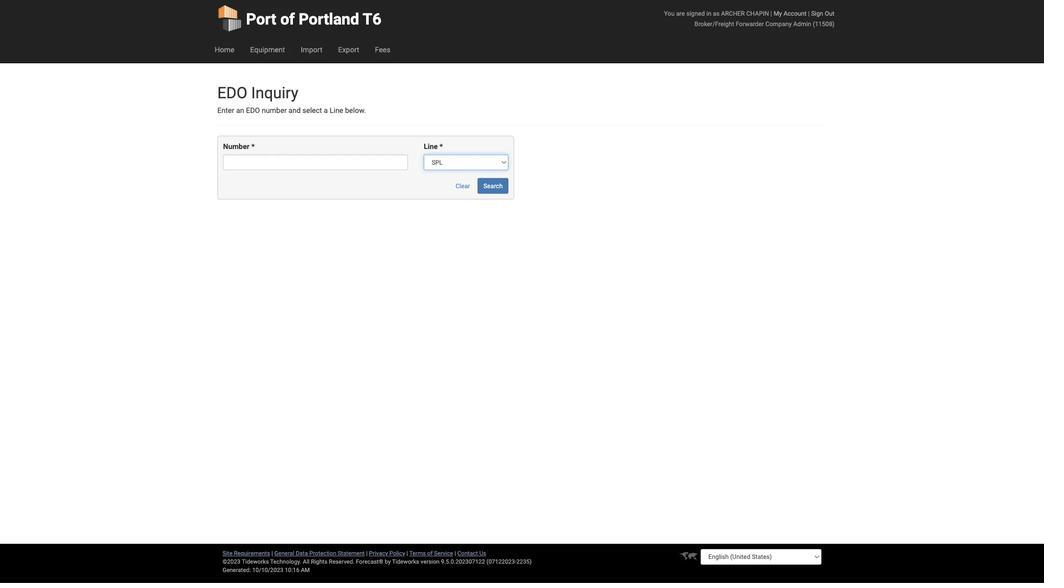 Task type: locate. For each thing, give the bounding box(es) containing it.
by
[[385, 559, 391, 565]]

clear
[[456, 182, 470, 190]]

of
[[280, 10, 295, 28], [427, 550, 433, 557]]

1 vertical spatial line
[[424, 142, 438, 151]]

*
[[251, 142, 255, 151], [440, 142, 443, 151]]

equipment
[[250, 45, 285, 54]]

contact
[[458, 550, 478, 557]]

in
[[707, 10, 712, 17]]

my account link
[[774, 10, 807, 17]]

| left my
[[771, 10, 772, 17]]

reserved.
[[329, 559, 355, 565]]

site
[[223, 550, 233, 557]]

account
[[784, 10, 807, 17]]

(11508)
[[813, 20, 835, 27]]

0 vertical spatial edo
[[217, 83, 247, 102]]

1 * from the left
[[251, 142, 255, 151]]

|
[[771, 10, 772, 17], [808, 10, 810, 17], [272, 550, 273, 557], [366, 550, 368, 557], [407, 550, 408, 557], [455, 550, 456, 557]]

signed
[[687, 10, 705, 17]]

export button
[[330, 37, 367, 63]]

©2023 tideworks
[[223, 559, 269, 565]]

number *
[[223, 142, 255, 151]]

* for line *
[[440, 142, 443, 151]]

statement
[[338, 550, 365, 557]]

of up version
[[427, 550, 433, 557]]

1 horizontal spatial line
[[424, 142, 438, 151]]

enter
[[217, 106, 234, 115]]

9.5.0.202307122
[[441, 559, 485, 565]]

terms
[[409, 550, 426, 557]]

1 horizontal spatial *
[[440, 142, 443, 151]]

2 * from the left
[[440, 142, 443, 151]]

equipment button
[[242, 37, 293, 63]]

0 horizontal spatial *
[[251, 142, 255, 151]]

* for number *
[[251, 142, 255, 151]]

| up "9.5.0.202307122"
[[455, 550, 456, 557]]

forwarder
[[736, 20, 764, 27]]

you are signed in as archer chapin | my account | sign out broker/freight forwarder company admin (11508)
[[664, 10, 835, 27]]

1 vertical spatial of
[[427, 550, 433, 557]]

1 horizontal spatial of
[[427, 550, 433, 557]]

archer
[[721, 10, 745, 17]]

| up forecast®
[[366, 550, 368, 557]]

line inside edo inquiry enter an edo number and select a line below.
[[330, 106, 343, 115]]

a
[[324, 106, 328, 115]]

0 vertical spatial of
[[280, 10, 295, 28]]

select
[[303, 106, 322, 115]]

data
[[296, 550, 308, 557]]

out
[[825, 10, 835, 17]]

number
[[262, 106, 287, 115]]

0 vertical spatial line
[[330, 106, 343, 115]]

general data protection statement link
[[274, 550, 365, 557]]

1 vertical spatial edo
[[246, 106, 260, 115]]

search button
[[478, 178, 509, 194]]

fees
[[375, 45, 391, 54]]

of right port
[[280, 10, 295, 28]]

an
[[236, 106, 244, 115]]

broker/freight
[[695, 20, 734, 27]]

forecast®
[[356, 559, 383, 565]]

as
[[713, 10, 720, 17]]

us
[[479, 550, 486, 557]]

edo right an
[[246, 106, 260, 115]]

edo up enter
[[217, 83, 247, 102]]

generated:
[[223, 567, 251, 574]]

sign
[[811, 10, 823, 17]]

terms of service link
[[409, 550, 453, 557]]

line
[[330, 106, 343, 115], [424, 142, 438, 151]]

edo
[[217, 83, 247, 102], [246, 106, 260, 115]]

0 horizontal spatial line
[[330, 106, 343, 115]]

portland
[[299, 10, 359, 28]]

company
[[766, 20, 792, 27]]

port of portland t6 link
[[217, 0, 381, 37]]

number
[[223, 142, 250, 151]]

sign out link
[[811, 10, 835, 17]]

10:16
[[285, 567, 299, 574]]

general
[[274, 550, 294, 557]]

2235)
[[517, 559, 532, 565]]



Task type: describe. For each thing, give the bounding box(es) containing it.
port of portland t6
[[246, 10, 381, 28]]

edo inquiry enter an edo number and select a line below.
[[217, 83, 366, 115]]

technology.
[[270, 559, 301, 565]]

line *
[[424, 142, 443, 151]]

site requirements | general data protection statement | privacy policy | terms of service | contact us ©2023 tideworks technology. all rights reserved. forecast® by tideworks version 9.5.0.202307122 (07122023-2235) generated: 10/10/2023 10:16 am
[[223, 550, 532, 574]]

home button
[[207, 37, 242, 63]]

tideworks
[[392, 559, 419, 565]]

| left sign
[[808, 10, 810, 17]]

contact us link
[[458, 550, 486, 557]]

fees button
[[367, 37, 398, 63]]

inquiry
[[251, 83, 298, 102]]

my
[[774, 10, 782, 17]]

chapin
[[746, 10, 769, 17]]

version
[[421, 559, 440, 565]]

export
[[338, 45, 359, 54]]

you
[[664, 10, 675, 17]]

port
[[246, 10, 276, 28]]

import button
[[293, 37, 330, 63]]

requirements
[[234, 550, 270, 557]]

are
[[676, 10, 685, 17]]

| left general
[[272, 550, 273, 557]]

am
[[301, 567, 310, 574]]

site requirements link
[[223, 550, 270, 557]]

all
[[303, 559, 310, 565]]

home
[[215, 45, 234, 54]]

(07122023-
[[487, 559, 517, 565]]

0 horizontal spatial of
[[280, 10, 295, 28]]

admin
[[793, 20, 811, 27]]

Number * text field
[[223, 155, 408, 170]]

clear button
[[450, 178, 476, 194]]

10/10/2023
[[252, 567, 283, 574]]

t6
[[363, 10, 381, 28]]

import
[[301, 45, 323, 54]]

protection
[[309, 550, 336, 557]]

below.
[[345, 106, 366, 115]]

privacy
[[369, 550, 388, 557]]

rights
[[311, 559, 328, 565]]

privacy policy link
[[369, 550, 405, 557]]

of inside the site requirements | general data protection statement | privacy policy | terms of service | contact us ©2023 tideworks technology. all rights reserved. forecast® by tideworks version 9.5.0.202307122 (07122023-2235) generated: 10/10/2023 10:16 am
[[427, 550, 433, 557]]

search
[[484, 182, 503, 190]]

| up tideworks
[[407, 550, 408, 557]]

and
[[289, 106, 301, 115]]

service
[[434, 550, 453, 557]]

policy
[[390, 550, 405, 557]]



